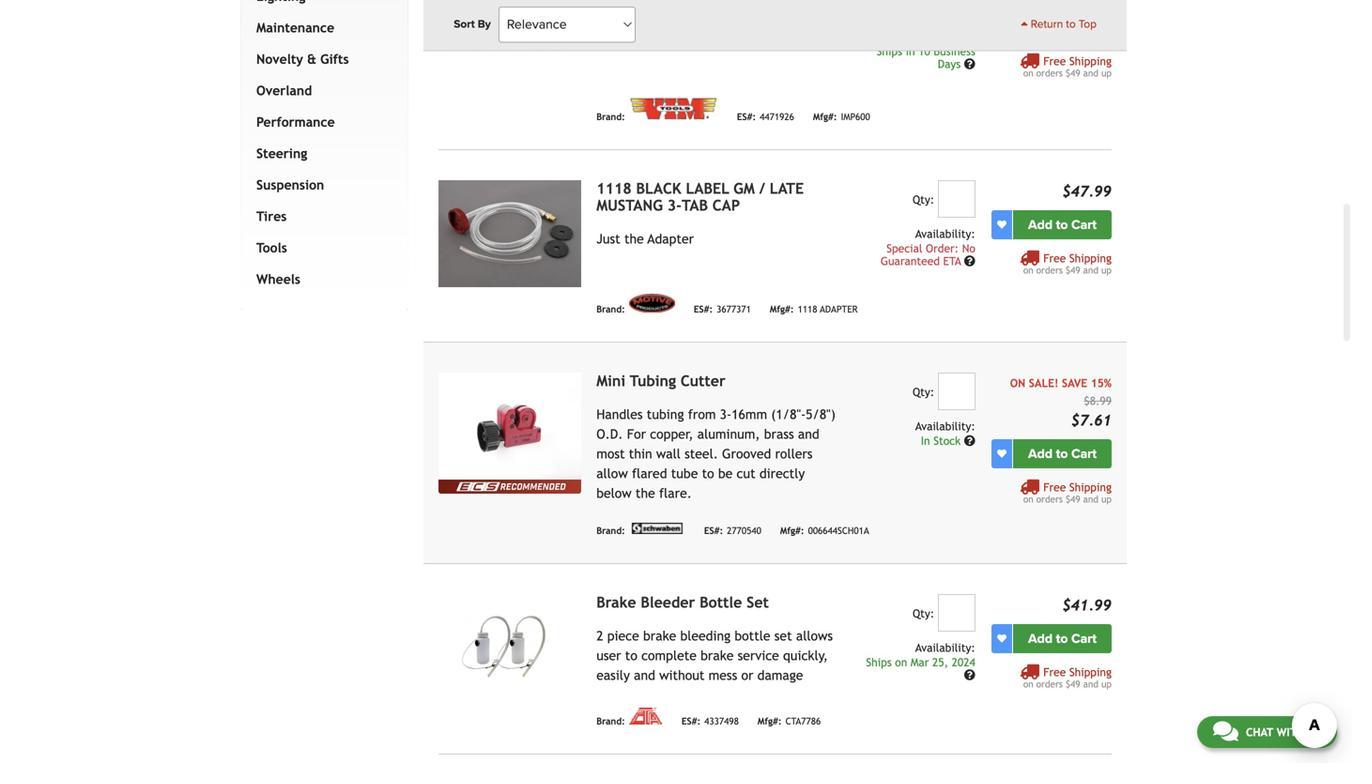 Task type: vqa. For each thing, say whether or not it's contained in the screenshot.
topmost -
no



Task type: locate. For each thing, give the bounding box(es) containing it.
in stock
[[921, 434, 964, 447]]

1 horizontal spatial 1118
[[798, 304, 818, 315]]

and inside handles tubing from 3-16mm (1/8"-5/8") o.d. for copper, aluminum, brass and most thin wall steel. grooved rollers allow flared tube to be cut directly below the flare.
[[798, 427, 820, 442]]

3- up adapter
[[668, 197, 682, 214]]

availability: for $41.99
[[915, 641, 976, 654]]

be
[[718, 466, 733, 481]]

2
[[597, 629, 603, 644]]

brake up mess
[[701, 648, 734, 663]]

ecs tuning recommends this product. image
[[439, 480, 582, 494]]

mini tubing cutter link
[[597, 372, 726, 390]]

add to cart right caret up icon
[[1028, 19, 1097, 35]]

maintenance
[[256, 20, 334, 35]]

es#: left 2770540
[[704, 525, 723, 536]]

2 free shipping on orders $49 and up from the top
[[1024, 251, 1112, 275]]

special order: no guaranteed eta
[[881, 242, 976, 267]]

brand: left the vim tools - corporate logo
[[597, 111, 625, 122]]

free
[[1044, 54, 1066, 67], [1044, 251, 1066, 265], [1044, 481, 1066, 494], [1044, 666, 1066, 679]]

3 question circle image from the top
[[964, 435, 976, 446]]

qty: up 'in'
[[913, 385, 935, 398]]

free shipping on orders $49 and up down $41.99
[[1024, 666, 1112, 690]]

free down return to top link
[[1044, 54, 1066, 67]]

steel.
[[685, 446, 718, 461]]

1 vertical spatial the
[[636, 486, 655, 501]]

1 up from the top
[[1102, 67, 1112, 78]]

2 up from the top
[[1102, 265, 1112, 275]]

add to wish list image
[[997, 449, 1007, 459], [997, 634, 1007, 644]]

1 add to wish list image from the top
[[997, 449, 1007, 459]]

question circle image for $47.99
[[964, 255, 976, 266]]

availability: up stock
[[915, 420, 976, 433]]

1 availability: from the top
[[915, 227, 976, 240]]

directly
[[760, 466, 805, 481]]

1 add from the top
[[1028, 19, 1053, 35]]

question circle image down no
[[964, 255, 976, 266]]

3 brand: from the top
[[597, 525, 625, 536]]

2 qty: from the top
[[913, 385, 935, 398]]

qty: up order:
[[913, 193, 935, 206]]

question circle image
[[964, 58, 976, 69], [964, 255, 976, 266], [964, 435, 976, 446]]

cart down $47.99
[[1071, 217, 1097, 233]]

add to cart
[[1028, 19, 1097, 35], [1028, 217, 1097, 233], [1028, 446, 1097, 462], [1028, 631, 1097, 647]]

just
[[597, 231, 621, 246]]

qty: for $41.99
[[913, 607, 935, 620]]

1 shipping from the top
[[1070, 54, 1112, 67]]

mfg#: left cta7786
[[758, 716, 782, 727]]

2 orders from the top
[[1036, 265, 1063, 275]]

and down complete
[[634, 668, 655, 683]]

availability: for $47.99
[[915, 227, 976, 240]]

es#: left 4337498
[[682, 716, 701, 727]]

free down $41.99
[[1044, 666, 1066, 679]]

0 horizontal spatial brake
[[643, 629, 676, 644]]

es#4471926 - imp600 - hand impact driver & bit set - 3/8 square drive impact driver - vim tools - audi bmw volkswagen mercedes benz mini porsche image
[[439, 0, 582, 90]]

in
[[906, 44, 915, 58]]

$49 down $41.99
[[1066, 679, 1081, 690]]

cta tools - corporate logo image
[[629, 708, 663, 725]]

es#: left 3677371
[[694, 304, 713, 315]]

$49 down $7.61 at bottom right
[[1066, 494, 1081, 505]]

on sale!                         save 15% $8.99 $7.61
[[1010, 376, 1112, 429]]

2 vertical spatial availability:
[[915, 641, 976, 654]]

1 $49 from the top
[[1066, 67, 1081, 78]]

1 add to cart from the top
[[1028, 19, 1097, 35]]

3 $49 from the top
[[1066, 494, 1081, 505]]

to
[[1066, 17, 1076, 31], [1056, 19, 1068, 35], [1056, 217, 1068, 233], [1056, 446, 1068, 462], [702, 466, 714, 481], [1056, 631, 1068, 647], [625, 648, 638, 663]]

brand:
[[597, 111, 625, 122], [597, 304, 625, 315], [597, 525, 625, 536], [597, 716, 625, 727]]

es#: 4337498
[[682, 716, 739, 727]]

us
[[1308, 726, 1321, 739]]

easily
[[597, 668, 630, 683]]

1 free shipping on orders $49 and up from the top
[[1024, 54, 1112, 78]]

shipping down top
[[1070, 54, 1112, 67]]

$49 down $47.99
[[1066, 265, 1081, 275]]

free down on sale!                         save 15% $8.99 $7.61 at the right
[[1044, 481, 1066, 494]]

the right just
[[624, 231, 644, 246]]

brand: for 1118
[[597, 304, 625, 315]]

tubing
[[647, 407, 684, 422]]

5/8")
[[806, 407, 836, 422]]

mfg#: right 3677371
[[770, 304, 794, 315]]

imp600
[[841, 111, 870, 122]]

eta
[[943, 254, 961, 267]]

3 qty: from the top
[[913, 607, 935, 620]]

0 vertical spatial availability:
[[915, 227, 976, 240]]

2770540
[[727, 525, 762, 536]]

1118 black label gm / late mustang 3-tab cap link
[[597, 180, 804, 214]]

3 add to cart from the top
[[1028, 446, 1097, 462]]

1 vertical spatial question circle image
[[964, 255, 976, 266]]

1 vertical spatial 3-
[[720, 407, 732, 422]]

free shipping on orders $49 and up down $7.61 at bottom right
[[1024, 481, 1112, 505]]

adapter
[[820, 304, 858, 315]]

mfg#: left imp600
[[813, 111, 837, 122]]

mfg#: for 1118 black label gm / late mustang 3-tab cap
[[770, 304, 794, 315]]

1118 left adapter
[[798, 304, 818, 315]]

chat
[[1246, 726, 1274, 739]]

0 horizontal spatial 1118
[[597, 180, 632, 197]]

availability:
[[915, 227, 976, 240], [915, 420, 976, 433], [915, 641, 976, 654]]

service
[[738, 648, 779, 663]]

3- inside handles tubing from 3-16mm (1/8"-5/8") o.d. for copper, aluminum, brass and most thin wall steel. grooved rollers allow flared tube to be cut directly below the flare.
[[720, 407, 732, 422]]

2 $49 from the top
[[1066, 265, 1081, 275]]

2 free from the top
[[1044, 251, 1066, 265]]

gm
[[734, 180, 755, 197]]

0 vertical spatial brake
[[643, 629, 676, 644]]

add to cart button for 2nd add to wish list image from the bottom of the page
[[1013, 439, 1112, 468]]

0 horizontal spatial 3-
[[668, 197, 682, 214]]

0 vertical spatial question circle image
[[964, 58, 976, 69]]

0 vertical spatial 1118
[[597, 180, 632, 197]]

0 vertical spatial qty:
[[913, 193, 935, 206]]

cart right return at the right top of page
[[1071, 19, 1097, 35]]

question circle image down the business
[[964, 58, 976, 69]]

wheels link
[[253, 264, 389, 295]]

bleeder
[[641, 594, 695, 611]]

question circle image for on sale!                         save 15%
[[964, 435, 976, 446]]

free shipping on orders $49 and up down return to top
[[1024, 54, 1112, 78]]

1 vertical spatial availability:
[[915, 420, 976, 433]]

add to wish list image
[[997, 220, 1007, 229]]

availability: up order:
[[915, 227, 976, 240]]

2 question circle image from the top
[[964, 255, 976, 266]]

$8.99
[[1084, 394, 1112, 407]]

1 vertical spatial 1118
[[798, 304, 818, 315]]

es#2770540 - 006644sch01a - mini tubing cutter - handles tubing from 3-16mm (1/8"-5/8") o.d. for copper, aluminum, brass and most thin wall steel. grooved rollers allow flared tube to be cut directly below the flare. - schwaben - audi bmw volkswagen mercedes benz mini porsche image
[[439, 373, 582, 480]]

free down $47.99
[[1044, 251, 1066, 265]]

1 vertical spatial add to wish list image
[[997, 634, 1007, 644]]

tab
[[682, 197, 708, 214]]

to inside 2 piece brake bleeding bottle set allows user to complete brake service quickly, easily and without mess or damage
[[625, 648, 638, 663]]

2 add to wish list image from the top
[[997, 634, 1007, 644]]

4 free shipping on orders $49 and up from the top
[[1024, 666, 1112, 690]]

brand: left cta tools - corporate logo
[[597, 716, 625, 727]]

4 orders from the top
[[1036, 679, 1063, 690]]

mfg#: left 006644sch01a at the bottom right of page
[[780, 525, 804, 536]]

4 add to cart button from the top
[[1013, 624, 1112, 653]]

brand: for mini
[[597, 525, 625, 536]]

1 vertical spatial brake
[[701, 648, 734, 663]]

ships for ships in 10 business days
[[877, 44, 902, 58]]

ships left mar
[[866, 656, 892, 669]]

15%
[[1091, 376, 1112, 390]]

0 vertical spatial add to wish list image
[[997, 449, 1007, 459]]

shipping
[[1070, 54, 1112, 67], [1070, 251, 1112, 265], [1070, 481, 1112, 494], [1070, 666, 1112, 679]]

bleeding
[[680, 629, 731, 644]]

3 add from the top
[[1028, 446, 1053, 462]]

complete
[[642, 648, 697, 663]]

ships for ships on mar 25, 2024
[[866, 656, 892, 669]]

ships inside the ships in 10 business days
[[877, 44, 902, 58]]

question circle image right stock
[[964, 435, 976, 446]]

the down flared
[[636, 486, 655, 501]]

vim tools - corporate logo image
[[629, 96, 718, 120]]

grooved
[[722, 446, 771, 461]]

availability: for on sale!                         save 15%
[[915, 420, 976, 433]]

shipping down $7.61 at bottom right
[[1070, 481, 1112, 494]]

mfg#: 1118 adapter
[[770, 304, 858, 315]]

2 vertical spatial question circle image
[[964, 435, 976, 446]]

es#: for bottle
[[682, 716, 701, 727]]

guaranteed
[[881, 254, 940, 267]]

$49 down return to top
[[1066, 67, 1081, 78]]

on
[[1010, 376, 1026, 390]]

return to top link
[[1021, 16, 1097, 33]]

25,
[[933, 656, 949, 669]]

3 up from the top
[[1102, 494, 1112, 505]]

brake up complete
[[643, 629, 676, 644]]

3-
[[668, 197, 682, 214], [720, 407, 732, 422]]

es#:
[[737, 111, 756, 122], [694, 304, 713, 315], [704, 525, 723, 536], [682, 716, 701, 727]]

motive - corporate logo image
[[629, 294, 675, 312]]

brand: left motive - corporate logo at the top left of page
[[597, 304, 625, 315]]

cart down $41.99
[[1071, 631, 1097, 647]]

add to cart button for second add to wish list image from the top
[[1013, 624, 1112, 653]]

performance
[[256, 114, 335, 129]]

chat with us
[[1246, 726, 1321, 739]]

3- inside 1118 black label gm / late mustang 3-tab cap
[[668, 197, 682, 214]]

sort
[[454, 17, 475, 31]]

question circle image
[[964, 669, 976, 681]]

brake bleeder bottle set
[[597, 594, 769, 611]]

3 availability: from the top
[[915, 641, 976, 654]]

2 brand: from the top
[[597, 304, 625, 315]]

1118
[[597, 180, 632, 197], [798, 304, 818, 315]]

days
[[938, 57, 961, 70]]

qty:
[[913, 193, 935, 206], [913, 385, 935, 398], [913, 607, 935, 620]]

1 horizontal spatial brake
[[701, 648, 734, 663]]

4 cart from the top
[[1071, 631, 1097, 647]]

free shipping on orders $49 and up
[[1024, 54, 1112, 78], [1024, 251, 1112, 275], [1024, 481, 1112, 505], [1024, 666, 1112, 690]]

1118 left black
[[597, 180, 632, 197]]

mini
[[597, 372, 626, 390]]

orders
[[1036, 67, 1063, 78], [1036, 265, 1063, 275], [1036, 494, 1063, 505], [1036, 679, 1063, 690]]

es#3677371 - 1118 adapter  - 1118 black label gm / late mustang 3-tab cap - just the adapter - motive - audi bmw volkswagen mercedes benz mini porsche image
[[439, 180, 582, 287]]

just the adapter
[[597, 231, 694, 246]]

2 add to cart button from the top
[[1013, 210, 1112, 239]]

1 orders from the top
[[1036, 67, 1063, 78]]

the
[[624, 231, 644, 246], [636, 486, 655, 501]]

tools
[[256, 240, 287, 255]]

1 horizontal spatial 3-
[[720, 407, 732, 422]]

or
[[741, 668, 754, 683]]

0 vertical spatial ships
[[877, 44, 902, 58]]

quickly,
[[783, 648, 828, 663]]

3- up aluminum,
[[720, 407, 732, 422]]

drive
[[672, 17, 703, 32]]

1 vertical spatial qty:
[[913, 385, 935, 398]]

ships left in
[[877, 44, 902, 58]]

o.d.
[[597, 427, 623, 442]]

3 add to cart button from the top
[[1013, 439, 1112, 468]]

es#: for label
[[694, 304, 713, 315]]

cart
[[1071, 19, 1097, 35], [1071, 217, 1097, 233], [1071, 446, 1097, 462], [1071, 631, 1097, 647]]

novelty & gifts link
[[253, 43, 389, 75]]

ships
[[877, 44, 902, 58], [866, 656, 892, 669]]

and down 5/8")
[[798, 427, 820, 442]]

up
[[1102, 67, 1112, 78], [1102, 265, 1112, 275], [1102, 494, 1112, 505], [1102, 679, 1112, 690]]

add to cart down $7.61 at bottom right
[[1028, 446, 1097, 462]]

and inside 2 piece brake bleeding bottle set allows user to complete brake service quickly, easily and without mess or damage
[[634, 668, 655, 683]]

mfg#:
[[813, 111, 837, 122], [770, 304, 794, 315], [780, 525, 804, 536], [758, 716, 782, 727]]

for
[[627, 427, 646, 442]]

free shipping on orders $49 and up down $47.99
[[1024, 251, 1112, 275]]

1 qty: from the top
[[913, 193, 935, 206]]

brand: down below
[[597, 525, 625, 536]]

to inside handles tubing from 3-16mm (1/8"-5/8") o.d. for copper, aluminum, brass and most thin wall steel. grooved rollers allow flared tube to be cut directly below the flare.
[[702, 466, 714, 481]]

qty: up ships on mar 25, 2024
[[913, 607, 935, 620]]

4 brand: from the top
[[597, 716, 625, 727]]

add to cart down $47.99
[[1028, 217, 1097, 233]]

shipping down $41.99
[[1070, 666, 1112, 679]]

$49
[[1066, 67, 1081, 78], [1066, 265, 1081, 275], [1066, 494, 1081, 505], [1066, 679, 1081, 690]]

4 add to cart from the top
[[1028, 631, 1097, 647]]

2 vertical spatial qty:
[[913, 607, 935, 620]]

shipping down $47.99
[[1070, 251, 1112, 265]]

add
[[1028, 19, 1053, 35], [1028, 217, 1053, 233], [1028, 446, 1053, 462], [1028, 631, 1053, 647]]

2 availability: from the top
[[915, 420, 976, 433]]

add to cart down $41.99
[[1028, 631, 1097, 647]]

availability: up 25,
[[915, 641, 976, 654]]

driver
[[751, 17, 787, 32]]

1 vertical spatial ships
[[866, 656, 892, 669]]

0 vertical spatial 3-
[[668, 197, 682, 214]]

None number field
[[938, 0, 976, 20], [938, 180, 976, 218], [938, 373, 976, 410], [938, 594, 976, 632], [938, 0, 976, 20], [938, 180, 976, 218], [938, 373, 976, 410], [938, 594, 976, 632]]

cart down $7.61 at bottom right
[[1071, 446, 1097, 462]]

3 orders from the top
[[1036, 494, 1063, 505]]



Task type: describe. For each thing, give the bounding box(es) containing it.
cta7786
[[786, 716, 821, 727]]

in
[[921, 434, 930, 447]]

black
[[636, 180, 682, 197]]

16mm
[[732, 407, 767, 422]]

set
[[775, 629, 792, 644]]

rollers
[[775, 446, 813, 461]]

chat with us link
[[1197, 717, 1337, 748]]

3677371
[[717, 304, 751, 315]]

$7.61
[[1071, 412, 1112, 429]]

square
[[628, 17, 668, 32]]

2 cart from the top
[[1071, 217, 1097, 233]]

brand: for brake
[[597, 716, 625, 727]]

thin
[[629, 446, 652, 461]]

handles tubing from 3-16mm (1/8"-5/8") o.d. for copper, aluminum, brass and most thin wall steel. grooved rollers allow flared tube to be cut directly below the flare.
[[597, 407, 836, 501]]

and down $41.99
[[1083, 679, 1099, 690]]

2 piece brake bleeding bottle set allows user to complete brake service quickly, easily and without mess or damage
[[597, 629, 833, 683]]

es#4337498 - cta7786 - brake bleeder bottle set - 2 piece brake bleeding bottle set allows user to complete brake service quickly, easily and without mess or damage - cta tools - audi bmw volkswagen mercedes benz mini porsche image
[[439, 594, 582, 701]]

1 cart from the top
[[1071, 19, 1097, 35]]

es#: left 4471926
[[737, 111, 756, 122]]

sort by
[[454, 17, 491, 31]]

mfg#: cta7786
[[758, 716, 821, 727]]

mfg#: 006644sch01a
[[780, 525, 869, 536]]

1118 inside 1118 black label gm / late mustang 3-tab cap
[[597, 180, 632, 197]]

comments image
[[1213, 720, 1239, 743]]

4471926
[[760, 111, 794, 122]]

top
[[1079, 17, 1097, 31]]

order:
[[926, 242, 959, 255]]

&
[[307, 51, 316, 67]]

overland link
[[253, 75, 389, 106]]

damage
[[758, 668, 803, 683]]

006644sch01a
[[808, 525, 869, 536]]

3 cart from the top
[[1071, 446, 1097, 462]]

2024
[[952, 656, 976, 669]]

novelty
[[256, 51, 303, 67]]

1118 black label gm / late mustang 3-tab cap
[[597, 180, 804, 214]]

bottle
[[735, 629, 771, 644]]

gifts
[[320, 51, 349, 67]]

mfg#: for brake bleeder bottle set
[[758, 716, 782, 727]]

adapter
[[648, 231, 694, 246]]

es#: for cutter
[[704, 525, 723, 536]]

(1/8"-
[[771, 407, 806, 422]]

brass
[[764, 427, 794, 442]]

return to top
[[1028, 17, 1097, 31]]

1 brand: from the top
[[597, 111, 625, 122]]

4337498
[[704, 716, 739, 727]]

mess
[[709, 668, 737, 683]]

4 $49 from the top
[[1066, 679, 1081, 690]]

special
[[887, 242, 923, 255]]

performance link
[[253, 106, 389, 138]]

4 up from the top
[[1102, 679, 1112, 690]]

from
[[688, 407, 716, 422]]

3/8"
[[597, 17, 624, 32]]

qty: for $47.99
[[913, 193, 935, 206]]

caret up image
[[1021, 18, 1028, 29]]

set
[[747, 594, 769, 611]]

and down $47.99
[[1083, 265, 1099, 275]]

and down top
[[1083, 67, 1099, 78]]

0 vertical spatial the
[[624, 231, 644, 246]]

handles
[[597, 407, 643, 422]]

$47.99
[[1062, 182, 1112, 200]]

es#: 4471926
[[737, 111, 794, 122]]

by
[[478, 17, 491, 31]]

flared
[[632, 466, 667, 481]]

cut
[[737, 466, 756, 481]]

2 add from the top
[[1028, 217, 1053, 233]]

suspension link
[[253, 169, 389, 201]]

add to cart button for add to wish list icon
[[1013, 210, 1112, 239]]

ships on mar 25, 2024
[[866, 656, 976, 669]]

1 question circle image from the top
[[964, 58, 976, 69]]

2 add to cart from the top
[[1028, 217, 1097, 233]]

qty: for on sale!                         save 15%
[[913, 385, 935, 398]]

tubing
[[630, 372, 676, 390]]

3 shipping from the top
[[1070, 481, 1112, 494]]

4 shipping from the top
[[1070, 666, 1112, 679]]

below
[[597, 486, 632, 501]]

schwaben - corporate logo image
[[629, 523, 685, 534]]

4 free from the top
[[1044, 666, 1066, 679]]

save
[[1062, 376, 1088, 390]]

1 add to cart button from the top
[[1013, 13, 1112, 42]]

mfg#: imp600
[[813, 111, 870, 122]]

mfg#: for mini tubing cutter
[[780, 525, 804, 536]]

tires
[[256, 209, 287, 224]]

4 add from the top
[[1028, 631, 1053, 647]]

steering
[[256, 146, 307, 161]]

label
[[686, 180, 729, 197]]

and down $7.61 at bottom right
[[1083, 494, 1099, 505]]

mar
[[911, 656, 929, 669]]

brake
[[597, 594, 636, 611]]

no
[[962, 242, 976, 255]]

stock
[[934, 434, 961, 447]]

es#: 3677371
[[694, 304, 751, 315]]

bottle
[[700, 594, 742, 611]]

cutter
[[681, 372, 726, 390]]

tires link
[[253, 201, 389, 232]]

es#: 2770540
[[704, 525, 762, 536]]

mustang
[[597, 197, 663, 214]]

/
[[759, 180, 765, 197]]

impact
[[707, 17, 747, 32]]

brake bleeder bottle set link
[[597, 594, 769, 611]]

copper,
[[650, 427, 694, 442]]

1 free from the top
[[1044, 54, 1066, 67]]

the inside handles tubing from 3-16mm (1/8"-5/8") o.d. for copper, aluminum, brass and most thin wall steel. grooved rollers allow flared tube to be cut directly below the flare.
[[636, 486, 655, 501]]

with
[[1277, 726, 1305, 739]]

allow
[[597, 466, 628, 481]]

flare.
[[659, 486, 692, 501]]

3 free shipping on orders $49 and up from the top
[[1024, 481, 1112, 505]]

piece
[[607, 629, 639, 644]]

3 free from the top
[[1044, 481, 1066, 494]]

novelty & gifts
[[256, 51, 349, 67]]

ships in 10 business days
[[877, 44, 976, 70]]

allows
[[796, 629, 833, 644]]

2 shipping from the top
[[1070, 251, 1112, 265]]

business
[[934, 44, 976, 58]]

10
[[919, 44, 930, 58]]



